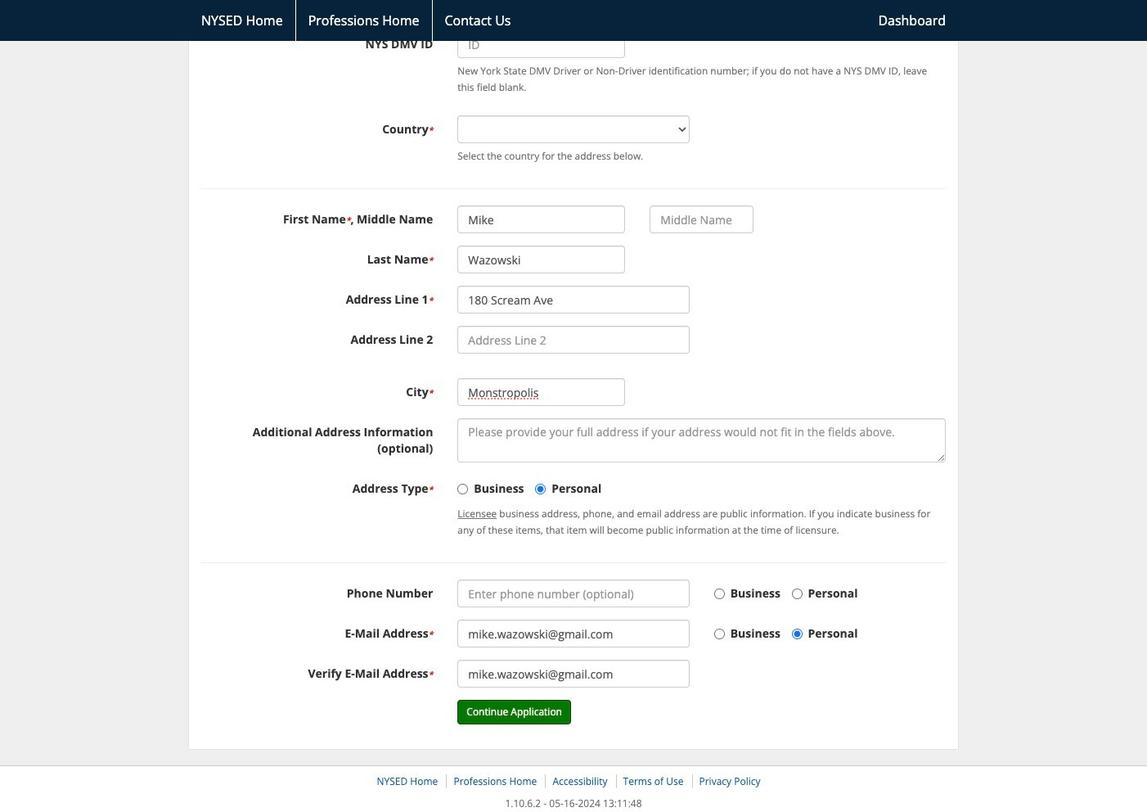 Task type: describe. For each thing, give the bounding box(es) containing it.
Last Name text field
[[458, 246, 626, 274]]

First Name text field
[[458, 206, 626, 233]]

Address Line 2 text field
[[458, 326, 690, 354]]

ID text field
[[458, 30, 626, 58]]

Please re-enter your e-mail address. text field
[[458, 660, 690, 688]]



Task type: locate. For each thing, give the bounding box(es) containing it.
City text field
[[458, 378, 626, 406]]

Address Line 1 text field
[[458, 286, 690, 314]]

Enter phone number (optional) text field
[[458, 580, 690, 608]]

Middle Name text field
[[650, 206, 754, 233]]

None submit
[[458, 700, 571, 725]]

None radio
[[792, 589, 803, 599]]

Please provide your full address if your address would not fit in the fields above. text field
[[458, 418, 946, 463]]

Email text field
[[458, 620, 690, 648]]

None radio
[[458, 484, 468, 495], [536, 484, 546, 495], [714, 589, 725, 599], [714, 629, 725, 639], [792, 629, 803, 639], [458, 484, 468, 495], [536, 484, 546, 495], [714, 589, 725, 599], [714, 629, 725, 639], [792, 629, 803, 639]]



Task type: vqa. For each thing, say whether or not it's contained in the screenshot.
Mm/Dd/Yyyy text field
no



